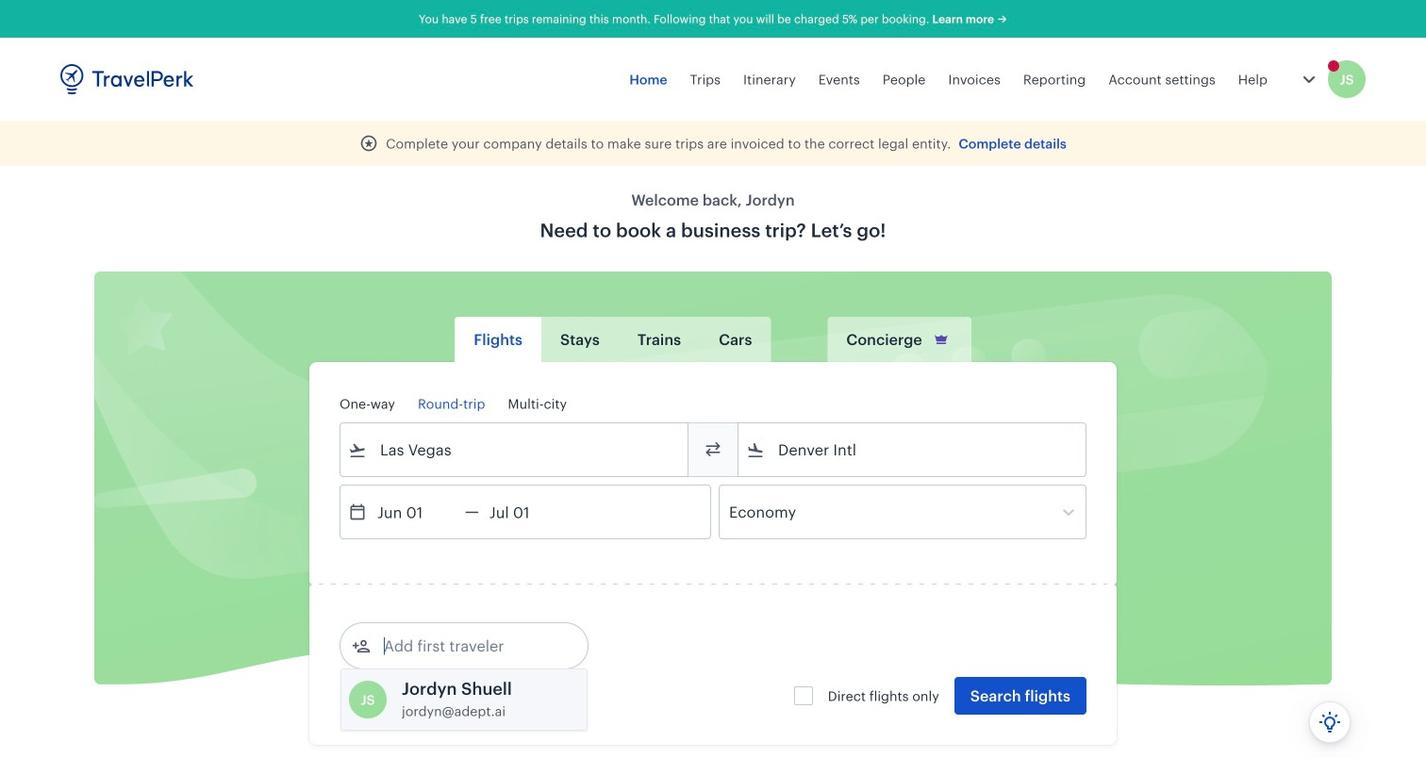 Task type: describe. For each thing, give the bounding box(es) containing it.
From search field
[[367, 435, 663, 465]]

Depart text field
[[367, 486, 465, 539]]

Return text field
[[479, 486, 577, 539]]

Add first traveler search field
[[371, 631, 567, 661]]



Task type: vqa. For each thing, say whether or not it's contained in the screenshot.
Depart text field
yes



Task type: locate. For each thing, give the bounding box(es) containing it.
To search field
[[765, 435, 1061, 465]]



